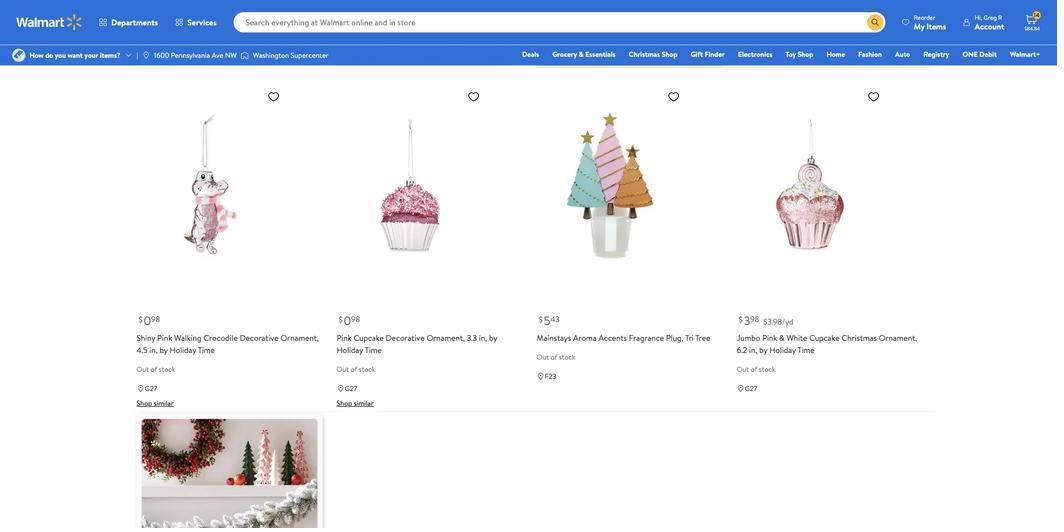 Task type: locate. For each thing, give the bounding box(es) containing it.
shop similar button for in,
[[137, 399, 174, 409]]

walmart+
[[1010, 49, 1040, 59]]

1 horizontal spatial in,
[[479, 333, 487, 344]]

2 pink from the left
[[337, 333, 352, 344]]

0 horizontal spatial christmas
[[629, 49, 660, 59]]

1 holiday from the left
[[170, 345, 196, 356]]

 image for washington supercenter
[[241, 50, 249, 60]]

3.3
[[467, 333, 477, 344]]

2 decorative from the left
[[386, 333, 425, 344]]

in, right '4.5'
[[149, 345, 158, 356]]

one
[[963, 49, 978, 59]]

walmart+ link
[[1006, 49, 1045, 60]]

aroma
[[573, 333, 597, 344]]

shop similar
[[137, 399, 174, 409], [337, 399, 374, 409]]

3 holiday from the left
[[770, 345, 796, 356]]

greg
[[984, 13, 997, 22]]

0 horizontal spatial pink
[[157, 333, 172, 344]]

shiny pink walking crocodile decorative ornament, 4.5 in, by holiday time
[[137, 333, 319, 356]]

1 shop similar from the left
[[137, 399, 174, 409]]

add to favorites list, pink cupcake decorative ornament, 3.3 in, by holiday time image
[[468, 90, 480, 103]]

1 decorative from the left
[[240, 333, 279, 344]]

out of stock
[[137, 19, 175, 29], [337, 19, 375, 29], [737, 19, 776, 29], [537, 352, 576, 362], [137, 365, 175, 375], [337, 365, 375, 375], [737, 365, 776, 375]]

christmas inside the "$ 3 98 $3.98/yd jumbo pink & white cupcake christmas ornament, 6.2 in, by holiday time"
[[842, 333, 877, 344]]

your left so
[[588, 1, 604, 13]]

1 horizontal spatial time
[[365, 345, 382, 356]]

similar for by
[[154, 399, 174, 409]]

you
[[55, 50, 66, 60]]

1 ornament, from the left
[[281, 333, 319, 344]]

1 time from the left
[[198, 345, 215, 356]]

$ 5 43
[[539, 312, 560, 329]]

2 horizontal spatial pink
[[762, 333, 777, 344]]

1 shop similar button from the left
[[137, 399, 174, 409]]

2 ornament, from the left
[[427, 333, 465, 344]]

2 horizontal spatial &
[[779, 333, 785, 344]]

0 horizontal spatial shop similar
[[137, 399, 174, 409]]

by
[[489, 333, 497, 344], [160, 345, 168, 356], [759, 345, 768, 356]]

tree
[[695, 333, 711, 344]]

1 0 from the left
[[144, 312, 151, 329]]

1 horizontal spatial by
[[489, 333, 497, 344]]

walking
[[174, 333, 202, 344]]

shop similar button
[[137, 399, 174, 409], [337, 399, 374, 409]]

0 horizontal spatial shop similar button
[[137, 399, 174, 409]]

0 horizontal spatial your
[[84, 50, 98, 60]]

of
[[151, 19, 157, 29], [351, 19, 357, 29], [751, 19, 757, 29], [551, 352, 557, 362], [151, 365, 157, 375], [351, 365, 357, 375], [751, 365, 757, 375]]

0
[[144, 312, 151, 329], [344, 312, 351, 329]]

similar for time
[[354, 399, 374, 409]]

0 horizontal spatial decorative
[[240, 333, 279, 344]]

in, right "3.3"
[[479, 333, 487, 344]]

1 horizontal spatial $ 0 98
[[339, 312, 360, 329]]

2 vertical spatial &
[[779, 333, 785, 344]]

ornament,
[[281, 333, 319, 344], [427, 333, 465, 344], [879, 333, 917, 344]]

1 horizontal spatial &
[[638, 1, 644, 13]]

2 time from the left
[[365, 345, 382, 356]]

& inside the "$ 3 98 $3.98/yd jumbo pink & white cupcake christmas ornament, 6.2 in, by holiday time"
[[779, 333, 785, 344]]

g27
[[145, 38, 157, 48], [345, 38, 357, 48], [745, 38, 758, 48], [145, 384, 157, 394], [345, 384, 357, 394], [745, 384, 758, 394]]

1 horizontal spatial shop similar
[[337, 399, 374, 409]]

2 98 from the left
[[351, 314, 360, 325]]

in, inside the "$ 3 98 $3.98/yd jumbo pink & white cupcake christmas ornament, 6.2 in, by holiday time"
[[749, 345, 757, 356]]

& right merry
[[638, 1, 644, 13]]

christmas shop link
[[624, 49, 682, 60]]

0 horizontal spatial  image
[[142, 51, 150, 59]]

want
[[68, 50, 83, 60]]

4 $ from the left
[[739, 314, 743, 326]]

shiny pink walking crocodile decorative ornament, 4.5 in, by holiday time image
[[137, 86, 284, 285]]

grocery & essentials link
[[548, 49, 620, 60]]

 image right 'nw' on the top
[[241, 50, 249, 60]]

holiday inside pink cupcake decorative ornament, 3.3 in, by holiday time
[[337, 345, 363, 356]]

0 horizontal spatial $ 0 98
[[139, 312, 160, 329]]

grocery & essentials
[[552, 49, 616, 59]]

2 $ from the left
[[339, 314, 343, 326]]

toy
[[786, 49, 796, 59]]

& left white
[[779, 333, 785, 344]]

 image for 1600 pennsylvania ave nw
[[142, 51, 150, 59]]

decorative
[[240, 333, 279, 344], [386, 333, 425, 344]]

0 horizontal spatial by
[[160, 345, 168, 356]]

1 cupcake from the left
[[354, 333, 384, 344]]

stock
[[159, 19, 175, 29], [359, 19, 375, 29], [759, 19, 776, 29], [559, 352, 576, 362], [159, 365, 175, 375], [359, 365, 375, 375], [759, 365, 776, 375]]

1 horizontal spatial cupcake
[[809, 333, 840, 344]]

0 horizontal spatial 0
[[144, 312, 151, 329]]

1 horizontal spatial  image
[[241, 50, 249, 60]]

1 horizontal spatial decorative
[[386, 333, 425, 344]]

1 pink from the left
[[157, 333, 172, 344]]

98 for pink
[[151, 314, 160, 325]]

by down jumbo
[[759, 345, 768, 356]]

0 vertical spatial &
[[638, 1, 644, 13]]

1 horizontal spatial christmas
[[842, 333, 877, 344]]

ornament, inside pink cupcake decorative ornament, 3.3 in, by holiday time
[[427, 333, 465, 344]]

3 pink from the left
[[762, 333, 777, 344]]

by inside the "$ 3 98 $3.98/yd jumbo pink & white cupcake christmas ornament, 6.2 in, by holiday time"
[[759, 345, 768, 356]]

gift
[[691, 49, 703, 59]]

3 98 from the left
[[750, 314, 759, 325]]

reorder
[[914, 13, 935, 22]]

auto
[[895, 49, 910, 59]]

0 horizontal spatial holiday
[[170, 345, 196, 356]]

 image
[[12, 49, 25, 62]]

out
[[137, 19, 149, 29], [337, 19, 349, 29], [737, 19, 749, 29], [537, 352, 549, 362], [137, 365, 149, 375], [337, 365, 349, 375], [737, 365, 749, 375]]

2 similar from the left
[[354, 399, 374, 409]]

in,
[[479, 333, 487, 344], [149, 345, 158, 356], [749, 345, 757, 356]]

3 ornament, from the left
[[879, 333, 917, 344]]

add to favorites list, shiny pink walking crocodile decorative ornament, 4.5 in, by holiday time image
[[268, 90, 280, 103]]

in, inside shiny pink walking crocodile decorative ornament, 4.5 in, by holiday time
[[149, 345, 158, 356]]

time
[[198, 345, 215, 356], [365, 345, 382, 356], [798, 345, 815, 356]]

2 horizontal spatial time
[[798, 345, 815, 356]]

0 for pink
[[344, 312, 351, 329]]

$84.84
[[1025, 25, 1040, 32]]

0 for shiny
[[144, 312, 151, 329]]

decorative inside pink cupcake decorative ornament, 3.3 in, by holiday time
[[386, 333, 425, 344]]

1 $ 0 98 from the left
[[139, 312, 160, 329]]

pink
[[157, 333, 172, 344], [337, 333, 352, 344], [762, 333, 777, 344]]

mainstays aroma accents fragrance plug, tri tree image
[[537, 86, 684, 285]]

1 vertical spatial &
[[579, 49, 584, 59]]

98
[[151, 314, 160, 325], [351, 314, 360, 325], [750, 314, 759, 325]]

$
[[139, 314, 143, 326], [339, 314, 343, 326], [539, 314, 543, 326], [739, 314, 743, 326]]

mainstays
[[537, 333, 571, 344]]

 image
[[241, 50, 249, 60], [142, 51, 150, 59]]

holiday
[[170, 345, 196, 356], [337, 345, 363, 356], [770, 345, 796, 356]]

holiday inside shiny pink walking crocodile decorative ornament, 4.5 in, by holiday time
[[170, 345, 196, 356]]

1 horizontal spatial ornament,
[[427, 333, 465, 344]]

1 vertical spatial christmas
[[842, 333, 877, 344]]

$ 0 98 for pink
[[339, 312, 360, 329]]

departments
[[111, 17, 158, 28]]

1 horizontal spatial holiday
[[337, 345, 363, 356]]

2 horizontal spatial in,
[[749, 345, 757, 356]]

Walmart Site-Wide search field
[[233, 12, 885, 32]]

2 horizontal spatial by
[[759, 345, 768, 356]]

mainstays aroma accents fragrance plug, tri tree
[[537, 333, 711, 344]]

$ inside the $ 5 43
[[539, 314, 543, 326]]

0 horizontal spatial cupcake
[[354, 333, 384, 344]]

1 horizontal spatial shop similar button
[[337, 399, 374, 409]]

by right "3.3"
[[489, 333, 497, 344]]

98 for cupcake
[[351, 314, 360, 325]]

shiny
[[137, 333, 155, 344]]

1 98 from the left
[[151, 314, 160, 325]]

2 horizontal spatial 98
[[750, 314, 759, 325]]

3 $ from the left
[[539, 314, 543, 326]]

in, right 6.2
[[749, 345, 757, 356]]

essentials
[[585, 49, 616, 59]]

debit
[[980, 49, 997, 59]]

2 shop similar from the left
[[337, 399, 374, 409]]

shop similar button for holiday
[[337, 399, 374, 409]]

0 vertical spatial your
[[588, 1, 604, 13]]

pink cupcake decorative ornament, 3.3 in, by holiday time
[[337, 333, 497, 356]]

 image right |
[[142, 51, 150, 59]]

0 horizontal spatial time
[[198, 345, 215, 356]]

2 horizontal spatial holiday
[[770, 345, 796, 356]]

walmart image
[[16, 14, 82, 30]]

$ for pink cupcake decorative ornament, 3.3 in, by holiday time
[[339, 314, 343, 326]]

pink cupcake decorative ornament, 3.3 in, by holiday time image
[[337, 86, 484, 285]]

time inside shiny pink walking crocodile decorative ornament, 4.5 in, by holiday time
[[198, 345, 215, 356]]

|
[[137, 50, 138, 60]]

0 horizontal spatial &
[[579, 49, 584, 59]]

2 0 from the left
[[344, 312, 351, 329]]

f23
[[545, 372, 556, 382]]

1 horizontal spatial 0
[[344, 312, 351, 329]]

in, inside pink cupcake decorative ornament, 3.3 in, by holiday time
[[479, 333, 487, 344]]

your
[[588, 1, 604, 13], [84, 50, 98, 60]]

2 horizontal spatial ornament,
[[879, 333, 917, 344]]

0 horizontal spatial similar
[[154, 399, 174, 409]]

pink inside pink cupcake decorative ornament, 3.3 in, by holiday time
[[337, 333, 352, 344]]

1 horizontal spatial similar
[[354, 399, 374, 409]]

deals link
[[518, 49, 544, 60]]

jumbo pink & white cupcake christmas ornament, 6.2 in, by holiday time image
[[737, 86, 884, 285]]

by inside pink cupcake decorative ornament, 3.3 in, by holiday time
[[489, 333, 497, 344]]

by right '4.5'
[[160, 345, 168, 356]]

decorative inside shiny pink walking crocodile decorative ornament, 4.5 in, by holiday time
[[240, 333, 279, 344]]

& right grocery
[[579, 49, 584, 59]]

1 vertical spatial your
[[84, 50, 98, 60]]

shop
[[662, 49, 677, 59], [798, 49, 813, 59], [137, 399, 152, 409], [337, 399, 352, 409]]

2 holiday from the left
[[337, 345, 363, 356]]

services button
[[167, 10, 225, 35]]

2 shop similar button from the left
[[337, 399, 374, 409]]

home link
[[822, 49, 850, 60]]

2 $ 0 98 from the left
[[339, 312, 360, 329]]

your right want
[[84, 50, 98, 60]]

time inside pink cupcake decorative ornament, 3.3 in, by holiday time
[[365, 345, 382, 356]]

ornament, inside shiny pink walking crocodile decorative ornament, 4.5 in, by holiday time
[[281, 333, 319, 344]]

1 similar from the left
[[154, 399, 174, 409]]

ornament, inside the "$ 3 98 $3.98/yd jumbo pink & white cupcake christmas ornament, 6.2 in, by holiday time"
[[879, 333, 917, 344]]

nw
[[225, 50, 237, 60]]

ave
[[212, 50, 223, 60]]

plug,
[[666, 333, 684, 344]]

christmas
[[629, 49, 660, 59], [842, 333, 877, 344]]

1 $ from the left
[[139, 314, 143, 326]]

0 horizontal spatial 98
[[151, 314, 160, 325]]

0 horizontal spatial ornament,
[[281, 333, 319, 344]]

$ inside the "$ 3 98 $3.98/yd jumbo pink & white cupcake christmas ornament, 6.2 in, by holiday time"
[[739, 314, 743, 326]]

1 horizontal spatial pink
[[337, 333, 352, 344]]

1 horizontal spatial 98
[[351, 314, 360, 325]]

3 time from the left
[[798, 345, 815, 356]]

0 horizontal spatial in,
[[149, 345, 158, 356]]

pink inside the "$ 3 98 $3.98/yd jumbo pink & white cupcake christmas ornament, 6.2 in, by holiday time"
[[762, 333, 777, 344]]

do
[[45, 50, 53, 60]]

r
[[998, 13, 1002, 22]]

&
[[638, 1, 644, 13], [579, 49, 584, 59], [779, 333, 785, 344]]

2 cupcake from the left
[[809, 333, 840, 344]]



Task type: describe. For each thing, give the bounding box(es) containing it.
white
[[787, 333, 807, 344]]

christmas shop
[[629, 49, 677, 59]]

cupcake inside pink cupcake decorative ornament, 3.3 in, by holiday time
[[354, 333, 384, 344]]

$3.98/yd
[[764, 316, 794, 327]]

auto link
[[891, 49, 915, 60]]

pennsylvania
[[171, 50, 210, 60]]

6.2
[[737, 345, 747, 356]]

shop similar for holiday
[[337, 399, 374, 409]]

merry
[[615, 1, 636, 13]]

electronics
[[738, 49, 773, 59]]

5
[[544, 312, 550, 329]]

thing.
[[669, 1, 689, 13]]

account
[[975, 21, 1004, 32]]

items
[[927, 21, 946, 32]]

finder
[[705, 49, 725, 59]]

services
[[187, 17, 217, 28]]

add to favorites list, mainstays aroma accents fragrance plug, tri tree image
[[668, 90, 680, 103]]

registry
[[924, 49, 949, 59]]

items?
[[100, 50, 120, 60]]

departments button
[[90, 10, 167, 35]]

jumbo
[[737, 333, 760, 344]]

search icon image
[[871, 18, 879, 26]]

washington supercenter
[[253, 50, 329, 60]]

find
[[571, 1, 586, 13]]

0 vertical spatial christmas
[[629, 49, 660, 59]]

one debit
[[963, 49, 997, 59]]

gift finder
[[691, 49, 725, 59]]

deals
[[522, 49, 539, 59]]

shop similar for in,
[[137, 399, 174, 409]]

how do you want your items?
[[29, 50, 120, 60]]

how
[[29, 50, 44, 60]]

4.5
[[137, 345, 147, 356]]

clear search field text image
[[855, 18, 863, 26]]

accents
[[599, 333, 627, 344]]

time inside the "$ 3 98 $3.98/yd jumbo pink & white cupcake christmas ornament, 6.2 in, by holiday time"
[[798, 345, 815, 356]]

$ for shiny pink walking crocodile decorative ornament, 4.5 in, by holiday time
[[139, 314, 143, 326]]

gift finder link
[[686, 49, 729, 60]]

grocery
[[552, 49, 577, 59]]

fragrance
[[629, 333, 664, 344]]

$ 0 98 for shiny
[[139, 312, 160, 329]]

hi,
[[975, 13, 982, 22]]

by inside shiny pink walking crocodile decorative ornament, 4.5 in, by holiday time
[[160, 345, 168, 356]]

1600 pennsylvania ave nw
[[154, 50, 237, 60]]

add to favorites list, jumbo pink & white cupcake christmas ornament, 6.2 in, by holiday time image
[[868, 90, 880, 103]]

one debit link
[[958, 49, 1002, 60]]

electronics link
[[734, 49, 777, 60]]

cupcake inside the "$ 3 98 $3.98/yd jumbo pink & white cupcake christmas ornament, 6.2 in, by holiday time"
[[809, 333, 840, 344]]

$ 3 98 $3.98/yd jumbo pink & white cupcake christmas ornament, 6.2 in, by holiday time
[[737, 312, 917, 356]]

fashion link
[[854, 49, 887, 60]]

pink inside shiny pink walking crocodile decorative ornament, 4.5 in, by holiday time
[[157, 333, 172, 344]]

14
[[1034, 11, 1040, 19]]

toy shop link
[[781, 49, 818, 60]]

toy shop
[[786, 49, 813, 59]]

1600
[[154, 50, 169, 60]]

so
[[606, 1, 613, 13]]

crocodile
[[203, 333, 238, 344]]

1 horizontal spatial your
[[588, 1, 604, 13]]

43
[[550, 314, 560, 325]]

bright
[[646, 1, 667, 13]]

fashion
[[858, 49, 882, 59]]

reorder my items
[[914, 13, 946, 32]]

home
[[827, 49, 845, 59]]

98 inside the "$ 3 98 $3.98/yd jumbo pink & white cupcake christmas ornament, 6.2 in, by holiday time"
[[750, 314, 759, 325]]

my
[[914, 21, 925, 32]]

holiday inside the "$ 3 98 $3.98/yd jumbo pink & white cupcake christmas ornament, 6.2 in, by holiday time"
[[770, 345, 796, 356]]

tri
[[685, 333, 694, 344]]

Search search field
[[233, 12, 885, 32]]

supercenter
[[291, 50, 329, 60]]

registry link
[[919, 49, 954, 60]]

3
[[744, 312, 750, 329]]

find your so merry & bright thing.
[[571, 1, 689, 13]]

washington
[[253, 50, 289, 60]]

hi, greg r account
[[975, 13, 1004, 32]]

$ for mainstays aroma accents fragrance plug, tri tree
[[539, 314, 543, 326]]



Task type: vqa. For each thing, say whether or not it's contained in the screenshot.
Add Up The Amount Of Linear Feet Listed On Your Christmas Light Boxes & Check That It Fits Within The Service Chosen. Consider The Outline Of Your House, Driveways, Patios & Other Outdoor Spaces.
no



